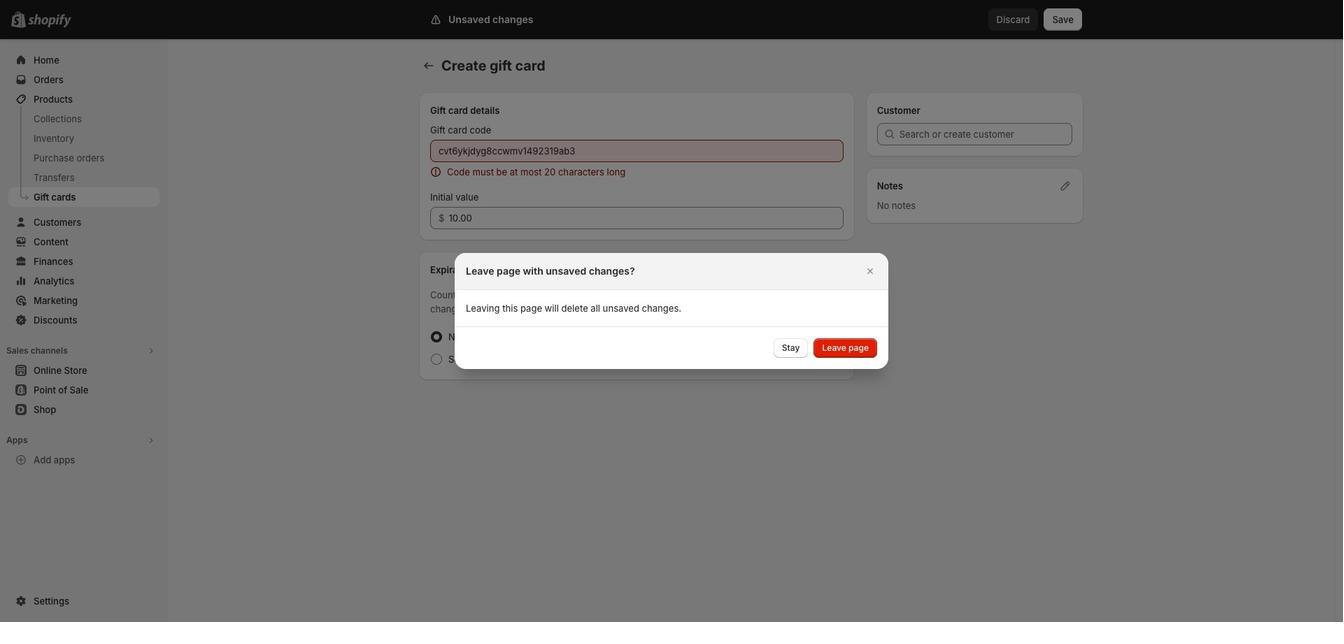 Task type: vqa. For each thing, say whether or not it's contained in the screenshot.
My Store ICON
no



Task type: describe. For each thing, give the bounding box(es) containing it.
shopify image
[[31, 14, 74, 28]]



Task type: locate. For each thing, give the bounding box(es) containing it.
dialog
[[0, 253, 1344, 370]]



